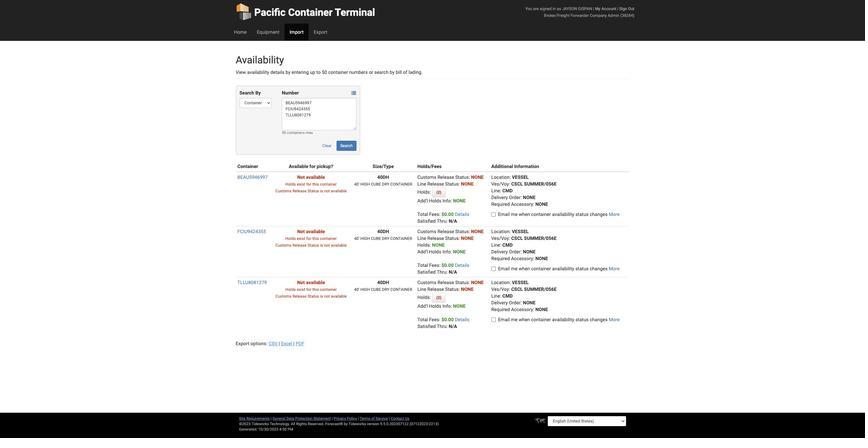 Task type: describe. For each thing, give the bounding box(es) containing it.
4:50
[[280, 428, 287, 433]]

add'l for beau5946997
[[418, 199, 428, 204]]

accessory for tllu8081279
[[512, 307, 534, 313]]

by
[[256, 90, 261, 96]]

available for pickup?
[[289, 164, 334, 169]]

satisfied for fciu9424355
[[418, 270, 436, 275]]

service
[[376, 417, 388, 422]]

delivery for beau5946997
[[492, 195, 508, 201]]

2213)
[[429, 423, 439, 427]]

fciu9424355
[[238, 229, 266, 235]]

status for beau5946997
[[576, 212, 589, 217]]

cube for tllu8081279
[[371, 288, 381, 293]]

privacy
[[334, 417, 346, 422]]

size/type
[[373, 164, 394, 169]]

beau5946997 link
[[238, 175, 268, 180]]

0 horizontal spatial by
[[286, 70, 291, 75]]

2 horizontal spatial by
[[390, 70, 395, 75]]

gispan
[[579, 6, 593, 11]]

availability for tllu8081279
[[553, 318, 575, 323]]

line for beau5946997
[[418, 182, 427, 187]]

total fees: $0.00 details satisfied thru: n/a for fciu9424355
[[418, 263, 470, 275]]

contact us link
[[391, 417, 410, 422]]

exist for tllu8081279
[[297, 288, 306, 293]]

details
[[271, 70, 285, 75]]

info: inside customs release status : none line release status : none holds: none add'l holds info: none
[[443, 250, 452, 255]]

info: for tllu8081279
[[443, 304, 452, 309]]

total fees: $0.00 details satisfied thru: n/a for beau5946997
[[418, 212, 470, 224]]

(07122023-
[[410, 423, 429, 427]]

pickup?
[[317, 164, 334, 169]]

jayson
[[563, 6, 578, 11]]

| up tideworks
[[358, 417, 359, 422]]

search
[[375, 70, 389, 75]]

location for beau5946997
[[492, 175, 510, 180]]

to
[[317, 70, 321, 75]]

terms
[[360, 417, 371, 422]]

beau5946997
[[238, 175, 268, 180]]

privacy policy link
[[334, 417, 357, 422]]

add'l for tllu8081279
[[418, 304, 428, 309]]

forwarder
[[571, 13, 589, 18]]

delivery for fciu9424355
[[492, 250, 508, 255]]

requirements
[[247, 417, 270, 422]]

rights
[[296, 423, 307, 427]]

fees: for tllu8081279
[[430, 318, 441, 323]]

excel
[[281, 342, 292, 347]]

| right csv
[[279, 342, 280, 347]]

0 vertical spatial container
[[288, 6, 333, 18]]

location : vessel ves/voy: cscl summer/056e line: cmd delivery order : none required accessory : none for tllu8081279
[[492, 280, 557, 313]]

cmd for beau5946997
[[503, 188, 513, 194]]

tllu8081279
[[238, 280, 267, 286]]

required for beau5946997
[[492, 202, 510, 207]]

containers
[[287, 131, 305, 135]]

tllu8081279 link
[[238, 280, 267, 286]]

$0.00 for fciu9424355
[[442, 263, 454, 269]]

summer/056e for tllu8081279
[[525, 287, 557, 293]]

40' for tllu8081279
[[354, 288, 360, 293]]

$0.00 for beau5946997
[[442, 212, 454, 217]]

| left sign
[[618, 6, 619, 11]]

container for tllu8081279
[[391, 288, 413, 293]]

status for fciu9424355
[[576, 267, 589, 272]]

dry for tllu8081279
[[382, 288, 390, 293]]

n/a for tllu8081279
[[449, 324, 457, 330]]

location : vessel ves/voy: cscl summer/056e line: cmd delivery order : none required accessory : none for fciu9424355
[[492, 229, 557, 262]]

reserved.
[[308, 423, 325, 427]]

us
[[405, 417, 410, 422]]

search for search
[[341, 144, 353, 148]]

line: for fciu9424355
[[492, 243, 502, 248]]

n/a for beau5946997
[[449, 219, 457, 224]]

line for tllu8081279
[[418, 287, 427, 293]]

email for fciu9424355
[[498, 267, 510, 272]]

email me when container availability status changes more for fciu9424355
[[498, 267, 620, 272]]

policy
[[347, 417, 357, 422]]

max
[[306, 131, 313, 135]]

holds: for beau5946997
[[418, 190, 432, 195]]

lading.
[[409, 70, 423, 75]]

container for fciu9424355
[[391, 237, 413, 241]]

not available holds exist for this container customs release status is not available for beau5946997
[[276, 175, 347, 194]]

out
[[629, 6, 635, 11]]

company
[[590, 13, 607, 18]]

availability
[[236, 54, 284, 66]]

details for tllu8081279
[[455, 318, 470, 323]]

all
[[291, 423, 296, 427]]

1 vertical spatial 50
[[282, 131, 286, 135]]

export button
[[309, 24, 333, 41]]

pdf link
[[296, 342, 305, 347]]

you are signed in as jayson gispan | my account | sign out broker/freight forwarder company admin (38284)
[[526, 6, 635, 18]]

this for fciu9424355
[[313, 237, 319, 241]]

thru: for fciu9424355
[[437, 270, 448, 275]]

50 containers max
[[282, 131, 313, 135]]

dry for beau5946997
[[382, 182, 390, 187]]

up
[[310, 70, 316, 75]]

search by
[[240, 90, 261, 96]]

data
[[287, 417, 294, 422]]

this for tllu8081279
[[313, 288, 319, 293]]

site requirements | general data protection statement | privacy policy | terms of service | contact us ©2023 tideworks technology. all rights reserved. forecast® by tideworks version 9.5.0.202307122 (07122023-2213) generated: 10/30/2023 4:50 pm
[[239, 417, 439, 433]]

add'l holds info: none for beau5946997
[[418, 199, 466, 204]]

not for beau5946997
[[324, 189, 330, 194]]

1 horizontal spatial of
[[403, 70, 408, 75]]

sign
[[620, 6, 628, 11]]

location for tllu8081279
[[492, 280, 510, 286]]

thru: for beau5946997
[[437, 219, 448, 224]]

site
[[239, 417, 246, 422]]

holds: for tllu8081279
[[418, 295, 432, 301]]

my
[[596, 6, 601, 11]]

thru: for tllu8081279
[[437, 324, 448, 330]]

me for tllu8081279
[[511, 318, 518, 323]]

additional
[[492, 164, 513, 169]]

40dh 40' high cube dry container for fciu9424355
[[354, 229, 413, 241]]

number
[[282, 90, 299, 96]]

tideworks
[[349, 423, 366, 427]]

required for fciu9424355
[[492, 256, 510, 262]]

cscl for beau5946997
[[512, 182, 523, 187]]

signed
[[540, 6, 552, 11]]

ves/voy: for tllu8081279
[[492, 287, 511, 293]]

pacific container terminal link
[[236, 0, 375, 24]]

exist for fciu9424355
[[297, 237, 306, 241]]

me for fciu9424355
[[511, 267, 518, 272]]

or
[[369, 70, 374, 75]]

order for tllu8081279
[[509, 301, 521, 306]]

technology.
[[270, 423, 290, 427]]

in
[[553, 6, 556, 11]]

broker/freight
[[544, 13, 570, 18]]

40dh 40' high cube dry container for beau5946997
[[354, 175, 413, 187]]

cmd for fciu9424355
[[503, 243, 513, 248]]

more link for tllu8081279
[[609, 318, 620, 323]]

information
[[515, 164, 540, 169]]

Number text field
[[282, 98, 357, 131]]

email me when container availability status changes more for beau5946997
[[498, 212, 620, 217]]

for for beau5946997
[[307, 182, 312, 187]]

clear button
[[319, 141, 336, 151]]

pacific
[[255, 6, 286, 18]]

search button
[[337, 141, 357, 151]]

fciu9424355 link
[[238, 229, 266, 235]]

changes for fciu9424355
[[590, 267, 608, 272]]

view
[[236, 70, 246, 75]]

details for beau5946997
[[455, 212, 470, 217]]

fees: for beau5946997
[[430, 212, 441, 217]]

terminal
[[335, 6, 375, 18]]

0 horizontal spatial container
[[238, 164, 258, 169]]

holds: inside customs release status : none line release status : none holds: none add'l holds info: none
[[418, 243, 431, 248]]

changes for tllu8081279
[[590, 318, 608, 323]]

are
[[534, 6, 539, 11]]

customs release status : none line release status : none holds: none add'l holds info: none
[[418, 229, 484, 255]]

csv link
[[269, 342, 279, 347]]

©2023 tideworks
[[239, 423, 269, 427]]

as
[[557, 6, 562, 11]]

$0.00 for tllu8081279
[[442, 318, 454, 323]]

account
[[602, 6, 617, 11]]

terms of service link
[[360, 417, 388, 422]]

availability for beau5946997
[[553, 212, 575, 217]]

holds/fees
[[418, 164, 442, 169]]

email for tllu8081279
[[498, 318, 510, 323]]

add'l inside customs release status : none line release status : none holds: none add'l holds info: none
[[418, 250, 428, 255]]

(38284)
[[621, 13, 635, 18]]

for for tllu8081279
[[307, 288, 312, 293]]

vessel for tllu8081279
[[512, 280, 529, 286]]

is for fciu9424355
[[320, 244, 323, 248]]

for for fciu9424355
[[307, 237, 312, 241]]

statement
[[314, 417, 331, 422]]



Task type: locate. For each thing, give the bounding box(es) containing it.
1 vertical spatial fees:
[[430, 263, 441, 269]]

2 exist from the top
[[297, 237, 306, 241]]

2 delivery from the top
[[492, 250, 508, 255]]

3 add'l from the top
[[418, 304, 428, 309]]

2 vertical spatial high
[[361, 288, 370, 293]]

holds inside customs release status : none line release status : none holds: none add'l holds info: none
[[429, 250, 442, 255]]

high for tllu8081279
[[361, 288, 370, 293]]

2 location from the top
[[492, 229, 510, 235]]

2 vertical spatial container
[[391, 288, 413, 293]]

2 accessory from the top
[[512, 256, 534, 262]]

sign out link
[[620, 6, 635, 11]]

required for tllu8081279
[[492, 307, 510, 313]]

3 not from the top
[[324, 295, 330, 299]]

accessory for fciu9424355
[[512, 256, 534, 262]]

1 vertical spatial n/a
[[449, 270, 457, 275]]

pacific container terminal
[[255, 6, 375, 18]]

1 cube from the top
[[371, 182, 381, 187]]

ves/voy: for fciu9424355
[[492, 236, 511, 241]]

not available holds exist for this container customs release status is not available
[[276, 175, 347, 194], [276, 229, 347, 248], [276, 280, 347, 299]]

1 vertical spatial changes
[[590, 267, 608, 272]]

total
[[418, 212, 428, 217], [418, 263, 428, 269], [418, 318, 428, 323]]

order
[[509, 195, 521, 201], [509, 250, 521, 255], [509, 301, 521, 306]]

3 changes from the top
[[590, 318, 608, 323]]

2 vertical spatial details
[[455, 318, 470, 323]]

details link for tllu8081279
[[455, 318, 470, 323]]

1 vertical spatial (2)
[[437, 296, 442, 301]]

1 vertical spatial not
[[324, 244, 330, 248]]

1 location from the top
[[492, 175, 510, 180]]

(2) for tllu8081279
[[437, 296, 442, 301]]

location
[[492, 175, 510, 180], [492, 229, 510, 235], [492, 280, 510, 286]]

container up export dropdown button
[[288, 6, 333, 18]]

3 thru: from the top
[[437, 324, 448, 330]]

high for beau5946997
[[361, 182, 370, 187]]

2 vertical spatial delivery
[[492, 301, 508, 306]]

excel link
[[281, 342, 294, 347]]

show list image
[[352, 91, 356, 96]]

3 n/a from the top
[[449, 324, 457, 330]]

add'l holds info: none for tllu8081279
[[418, 304, 466, 309]]

pm
[[288, 428, 293, 433]]

1 container from the top
[[391, 182, 413, 187]]

None checkbox
[[492, 267, 496, 272]]

1 vertical spatial is
[[320, 244, 323, 248]]

40' for fciu9424355
[[354, 237, 360, 241]]

not for tllu8081279
[[297, 280, 305, 286]]

2 ves/voy: from the top
[[492, 236, 511, 241]]

general
[[273, 417, 286, 422]]

none
[[472, 175, 484, 180], [461, 182, 474, 187], [523, 195, 536, 201], [453, 199, 466, 204], [536, 202, 548, 207], [472, 229, 484, 235], [461, 236, 474, 241], [432, 243, 445, 248], [453, 250, 466, 255], [523, 250, 536, 255], [536, 256, 548, 262], [472, 280, 484, 286], [461, 287, 474, 293], [523, 301, 536, 306], [453, 304, 466, 309], [536, 307, 548, 313]]

1 required from the top
[[492, 202, 510, 207]]

import button
[[285, 24, 309, 41]]

dry for fciu9424355
[[382, 237, 390, 241]]

3 not from the top
[[297, 280, 305, 286]]

export left options:
[[236, 342, 250, 347]]

cmd
[[503, 188, 513, 194], [503, 243, 513, 248], [503, 294, 513, 299]]

equipment
[[257, 29, 280, 35]]

equipment button
[[252, 24, 285, 41]]

2 vertical spatial holds:
[[418, 295, 432, 301]]

| up '9.5.0.202307122'
[[389, 417, 390, 422]]

0 vertical spatial changes
[[590, 212, 608, 217]]

1 vertical spatial delivery
[[492, 250, 508, 255]]

available
[[289, 164, 309, 169]]

home button
[[229, 24, 252, 41]]

2 vertical spatial when
[[519, 318, 530, 323]]

is for beau5946997
[[320, 189, 323, 194]]

0 vertical spatial delivery
[[492, 195, 508, 201]]

3 cube from the top
[[371, 288, 381, 293]]

this
[[313, 182, 319, 187], [313, 237, 319, 241], [313, 288, 319, 293]]

pdf
[[296, 342, 305, 347]]

of right bill
[[403, 70, 408, 75]]

n/a
[[449, 219, 457, 224], [449, 270, 457, 275], [449, 324, 457, 330]]

changes for beau5946997
[[590, 212, 608, 217]]

when for fciu9424355
[[519, 267, 530, 272]]

| up forecast®
[[332, 417, 333, 422]]

1 not from the top
[[324, 189, 330, 194]]

delivery
[[492, 195, 508, 201], [492, 250, 508, 255], [492, 301, 508, 306]]

when
[[519, 212, 530, 217], [519, 267, 530, 272], [519, 318, 530, 323]]

2 summer/056e from the top
[[525, 236, 557, 241]]

ves/voy: for beau5946997
[[492, 182, 511, 187]]

delivery for tllu8081279
[[492, 301, 508, 306]]

location : vessel ves/voy: cscl summer/056e line: cmd delivery order : none required accessory : none
[[492, 175, 557, 207], [492, 229, 557, 262], [492, 280, 557, 313]]

3 total fees: $0.00 details satisfied thru: n/a from the top
[[418, 318, 470, 330]]

1 add'l holds info: none from the top
[[418, 199, 466, 204]]

2 vertical spatial 40dh
[[378, 280, 389, 286]]

1 vertical spatial satisfied
[[418, 270, 436, 275]]

3 details from the top
[[455, 318, 470, 323]]

container
[[329, 70, 348, 75], [320, 182, 337, 187], [532, 212, 551, 217], [320, 237, 337, 241], [532, 267, 551, 272], [320, 288, 337, 293], [532, 318, 551, 323]]

not for fciu9424355
[[297, 229, 305, 235]]

1 fees: from the top
[[430, 212, 441, 217]]

exist for beau5946997
[[297, 182, 306, 187]]

3 location from the top
[[492, 280, 510, 286]]

0 vertical spatial vessel
[[512, 175, 529, 180]]

2 vertical spatial email me when container availability status changes more
[[498, 318, 620, 323]]

1 vertical spatial dry
[[382, 237, 390, 241]]

1 vertical spatial details link
[[455, 263, 470, 269]]

2 vertical spatial more
[[609, 318, 620, 323]]

3 vessel from the top
[[512, 280, 529, 286]]

2 info: from the top
[[443, 250, 452, 255]]

1 vertical spatial not available holds exist for this container customs release status is not available
[[276, 229, 347, 248]]

0 vertical spatial line:
[[492, 188, 502, 194]]

search for search by
[[240, 90, 254, 96]]

1 cscl from the top
[[512, 182, 523, 187]]

1 total fees: $0.00 details satisfied thru: n/a from the top
[[418, 212, 470, 224]]

required
[[492, 202, 510, 207], [492, 256, 510, 262], [492, 307, 510, 313]]

more
[[609, 212, 620, 217], [609, 267, 620, 272], [609, 318, 620, 323]]

50 right to
[[322, 70, 327, 75]]

not available holds exist for this container customs release status is not available for fciu9424355
[[276, 229, 347, 248]]

site requirements link
[[239, 417, 270, 422]]

container for beau5946997
[[391, 182, 413, 187]]

1 horizontal spatial export
[[314, 29, 328, 35]]

total for beau5946997
[[418, 212, 428, 217]]

3 accessory from the top
[[512, 307, 534, 313]]

1 order from the top
[[509, 195, 521, 201]]

search left the by
[[240, 90, 254, 96]]

3 email me when container availability status changes more from the top
[[498, 318, 620, 323]]

40'
[[354, 182, 360, 187], [354, 237, 360, 241], [354, 288, 360, 293]]

3 40dh from the top
[[378, 280, 389, 286]]

1 vertical spatial add'l holds info: none
[[418, 304, 466, 309]]

1 vertical spatial location : vessel ves/voy: cscl summer/056e line: cmd delivery order : none required accessory : none
[[492, 229, 557, 262]]

line for fciu9424355
[[418, 236, 427, 241]]

0 vertical spatial exist
[[297, 182, 306, 187]]

3 total from the top
[[418, 318, 428, 323]]

0 vertical spatial 40dh 40' high cube dry container
[[354, 175, 413, 187]]

clear
[[323, 144, 332, 148]]

1 vertical spatial me
[[511, 267, 518, 272]]

cube for fciu9424355
[[371, 237, 381, 241]]

40dh for beau5946997
[[378, 175, 389, 180]]

cscl for fciu9424355
[[512, 236, 523, 241]]

1 customs release status : none line release status : none from the top
[[418, 175, 484, 187]]

customs release status : none line release status : none for beau5946997
[[418, 175, 484, 187]]

export inside dropdown button
[[314, 29, 328, 35]]

1 horizontal spatial container
[[288, 6, 333, 18]]

container up beau5946997 'link'
[[238, 164, 258, 169]]

cscl for tllu8081279
[[512, 287, 523, 293]]

3 status from the top
[[576, 318, 589, 323]]

1 vertical spatial status
[[576, 267, 589, 272]]

(2) link for beau5946997
[[432, 188, 446, 198]]

accessory for beau5946997
[[512, 202, 534, 207]]

1 vertical spatial holds:
[[418, 243, 431, 248]]

0 vertical spatial more
[[609, 212, 620, 217]]

0 vertical spatial of
[[403, 70, 408, 75]]

2 vertical spatial email
[[498, 318, 510, 323]]

2 vertical spatial location
[[492, 280, 510, 286]]

1 vertical spatial location
[[492, 229, 510, 235]]

1 vertical spatial of
[[372, 417, 375, 422]]

you
[[526, 6, 533, 11]]

holds
[[286, 182, 296, 187], [429, 199, 442, 204], [286, 237, 296, 241], [429, 250, 442, 255], [286, 288, 296, 293], [429, 304, 442, 309]]

3 high from the top
[[361, 288, 370, 293]]

2 add'l holds info: none from the top
[[418, 304, 466, 309]]

1 40dh 40' high cube dry container from the top
[[354, 175, 413, 187]]

general data protection statement link
[[273, 417, 331, 422]]

1 vertical spatial email
[[498, 267, 510, 272]]

0 vertical spatial location : vessel ves/voy: cscl summer/056e line: cmd delivery order : none required accessory : none
[[492, 175, 557, 207]]

(2) for beau5946997
[[437, 190, 442, 195]]

2 this from the top
[[313, 237, 319, 241]]

of inside site requirements | general data protection statement | privacy policy | terms of service | contact us ©2023 tideworks technology. all rights reserved. forecast® by tideworks version 9.5.0.202307122 (07122023-2213) generated: 10/30/2023 4:50 pm
[[372, 417, 375, 422]]

3 order from the top
[[509, 301, 521, 306]]

by down privacy policy link
[[344, 423, 348, 427]]

more link for beau5946997
[[609, 212, 620, 217]]

1 vertical spatial accessory
[[512, 256, 534, 262]]

export options: csv | excel | pdf
[[236, 342, 305, 347]]

of
[[403, 70, 408, 75], [372, 417, 375, 422]]

by right details
[[286, 70, 291, 75]]

0 vertical spatial (2)
[[437, 190, 442, 195]]

2 is from the top
[[320, 244, 323, 248]]

2 details from the top
[[455, 263, 470, 269]]

dry
[[382, 182, 390, 187], [382, 237, 390, 241], [382, 288, 390, 293]]

version
[[367, 423, 380, 427]]

1 status from the top
[[576, 212, 589, 217]]

40dh for fciu9424355
[[378, 229, 389, 235]]

3 ves/voy: from the top
[[492, 287, 511, 293]]

0 vertical spatial order
[[509, 195, 521, 201]]

2 status from the top
[[576, 267, 589, 272]]

2 $0.00 from the top
[[442, 263, 454, 269]]

customs
[[418, 175, 437, 180], [276, 189, 292, 194], [418, 229, 437, 235], [276, 244, 292, 248], [418, 280, 437, 286], [276, 295, 292, 299]]

import
[[290, 29, 304, 35]]

is
[[320, 189, 323, 194], [320, 244, 323, 248], [320, 295, 323, 299]]

0 vertical spatial 50
[[322, 70, 327, 75]]

50 left "containers"
[[282, 131, 286, 135]]

:
[[469, 175, 470, 180], [510, 175, 511, 180], [459, 182, 460, 187], [521, 195, 522, 201], [534, 202, 535, 207], [469, 229, 470, 235], [510, 229, 511, 235], [459, 236, 460, 241], [521, 250, 522, 255], [534, 256, 535, 262], [469, 280, 470, 286], [510, 280, 511, 286], [459, 287, 460, 293], [521, 301, 522, 306], [534, 307, 535, 313]]

40dh 40' high cube dry container
[[354, 175, 413, 187], [354, 229, 413, 241], [354, 280, 413, 293]]

cmd for tllu8081279
[[503, 294, 513, 299]]

0 vertical spatial n/a
[[449, 219, 457, 224]]

details link for beau5946997
[[455, 212, 470, 217]]

2 customs release status : none line release status : none from the top
[[418, 280, 484, 293]]

0 vertical spatial add'l
[[418, 199, 428, 204]]

1 dry from the top
[[382, 182, 390, 187]]

1 vertical spatial vessel
[[512, 229, 529, 235]]

2 vertical spatial location : vessel ves/voy: cscl summer/056e line: cmd delivery order : none required accessory : none
[[492, 280, 557, 313]]

line: for beau5946997
[[492, 188, 502, 194]]

2 location : vessel ves/voy: cscl summer/056e line: cmd delivery order : none required accessory : none from the top
[[492, 229, 557, 262]]

0 vertical spatial total fees: $0.00 details satisfied thru: n/a
[[418, 212, 470, 224]]

1 vertical spatial 40dh
[[378, 229, 389, 235]]

2 more from the top
[[609, 267, 620, 272]]

1 high from the top
[[361, 182, 370, 187]]

3 cmd from the top
[[503, 294, 513, 299]]

additional information
[[492, 164, 540, 169]]

2 vertical spatial changes
[[590, 318, 608, 323]]

3 delivery from the top
[[492, 301, 508, 306]]

1 more from the top
[[609, 212, 620, 217]]

export down pacific container terminal
[[314, 29, 328, 35]]

search
[[240, 90, 254, 96], [341, 144, 353, 148]]

2 40dh 40' high cube dry container from the top
[[354, 229, 413, 241]]

2 vertical spatial total fees: $0.00 details satisfied thru: n/a
[[418, 318, 470, 330]]

options:
[[251, 342, 268, 347]]

details link
[[455, 212, 470, 217], [455, 263, 470, 269], [455, 318, 470, 323]]

is for tllu8081279
[[320, 295, 323, 299]]

1 $0.00 from the top
[[442, 212, 454, 217]]

not for tllu8081279
[[324, 295, 330, 299]]

0 vertical spatial add'l holds info: none
[[418, 199, 466, 204]]

0 vertical spatial email me when container availability status changes more
[[498, 212, 620, 217]]

1 vertical spatial email me when container availability status changes more
[[498, 267, 620, 272]]

details for fciu9424355
[[455, 263, 470, 269]]

by left bill
[[390, 70, 395, 75]]

status
[[456, 175, 469, 180], [446, 182, 459, 187], [308, 189, 319, 194], [456, 229, 469, 235], [446, 236, 459, 241], [308, 244, 319, 248], [456, 280, 469, 286], [446, 287, 459, 293], [308, 295, 319, 299]]

this for beau5946997
[[313, 182, 319, 187]]

more for beau5946997
[[609, 212, 620, 217]]

1 vertical spatial cscl
[[512, 236, 523, 241]]

1 me from the top
[[511, 212, 518, 217]]

(2) link for tllu8081279
[[432, 293, 446, 303]]

me
[[511, 212, 518, 217], [511, 267, 518, 272], [511, 318, 518, 323]]

2 vertical spatial accessory
[[512, 307, 534, 313]]

0 vertical spatial accessory
[[512, 202, 534, 207]]

2 cube from the top
[[371, 237, 381, 241]]

1 horizontal spatial by
[[344, 423, 348, 427]]

1 40' from the top
[[354, 182, 360, 187]]

bill
[[396, 70, 402, 75]]

more for tllu8081279
[[609, 318, 620, 323]]

0 vertical spatial search
[[240, 90, 254, 96]]

1 vertical spatial (2) link
[[432, 293, 446, 303]]

1 vertical spatial 40'
[[354, 237, 360, 241]]

entering
[[292, 70, 309, 75]]

2 fees: from the top
[[430, 263, 441, 269]]

order for beau5946997
[[509, 195, 521, 201]]

vessel
[[512, 175, 529, 180], [512, 229, 529, 235], [512, 280, 529, 286]]

0 vertical spatial location
[[492, 175, 510, 180]]

0 vertical spatial holds:
[[418, 190, 432, 195]]

2 vertical spatial thru:
[[437, 324, 448, 330]]

2 container from the top
[[391, 237, 413, 241]]

when for tllu8081279
[[519, 318, 530, 323]]

1 accessory from the top
[[512, 202, 534, 207]]

1 summer/056e from the top
[[525, 182, 557, 187]]

$0.00
[[442, 212, 454, 217], [442, 263, 454, 269], [442, 318, 454, 323]]

2 vertical spatial 40'
[[354, 288, 360, 293]]

2 vertical spatial line:
[[492, 294, 502, 299]]

3 more link from the top
[[609, 318, 620, 323]]

2 vertical spatial cscl
[[512, 287, 523, 293]]

| left my
[[594, 6, 595, 11]]

1 total from the top
[[418, 212, 428, 217]]

None checkbox
[[492, 213, 496, 217], [492, 318, 496, 323], [492, 213, 496, 217], [492, 318, 496, 323]]

3 line: from the top
[[492, 294, 502, 299]]

0 vertical spatial total
[[418, 212, 428, 217]]

ves/voy:
[[492, 182, 511, 187], [492, 236, 511, 241], [492, 287, 511, 293]]

by
[[286, 70, 291, 75], [390, 70, 395, 75], [344, 423, 348, 427]]

1 vertical spatial order
[[509, 250, 521, 255]]

generated:
[[239, 428, 258, 433]]

1 horizontal spatial 50
[[322, 70, 327, 75]]

0 vertical spatial cube
[[371, 182, 381, 187]]

high for fciu9424355
[[361, 237, 370, 241]]

2 vertical spatial not
[[324, 295, 330, 299]]

3 holds: from the top
[[418, 295, 432, 301]]

1 cmd from the top
[[503, 188, 513, 194]]

when for beau5946997
[[519, 212, 530, 217]]

location : vessel ves/voy: cscl summer/056e line: cmd delivery order : none required accessory : none for beau5946997
[[492, 175, 557, 207]]

3 40' from the top
[[354, 288, 360, 293]]

2 40dh from the top
[[378, 229, 389, 235]]

search right clear button on the left of page
[[341, 144, 353, 148]]

protection
[[295, 417, 313, 422]]

accessory
[[512, 202, 534, 207], [512, 256, 534, 262], [512, 307, 534, 313]]

1 info: from the top
[[443, 199, 452, 204]]

customs inside customs release status : none line release status : none holds: none add'l holds info: none
[[418, 229, 437, 235]]

numbers
[[349, 70, 368, 75]]

availability for fciu9424355
[[553, 267, 575, 272]]

1 holds: from the top
[[418, 190, 432, 195]]

2 vertical spatial vessel
[[512, 280, 529, 286]]

contact
[[391, 417, 404, 422]]

2 vertical spatial not
[[297, 280, 305, 286]]

3 me from the top
[[511, 318, 518, 323]]

3 dry from the top
[[382, 288, 390, 293]]

1 vertical spatial search
[[341, 144, 353, 148]]

not for fciu9424355
[[324, 244, 330, 248]]

2 vertical spatial this
[[313, 288, 319, 293]]

not
[[297, 175, 305, 180], [297, 229, 305, 235], [297, 280, 305, 286]]

9.5.0.202307122
[[380, 423, 409, 427]]

vessel for fciu9424355
[[512, 229, 529, 235]]

cube for beau5946997
[[371, 182, 381, 187]]

2 when from the top
[[519, 267, 530, 272]]

2 vertical spatial not available holds exist for this container customs release status is not available
[[276, 280, 347, 299]]

3 $0.00 from the top
[[442, 318, 454, 323]]

1 (2) link from the top
[[432, 188, 446, 198]]

0 vertical spatial cscl
[[512, 182, 523, 187]]

0 horizontal spatial of
[[372, 417, 375, 422]]

2 n/a from the top
[[449, 270, 457, 275]]

2 vertical spatial $0.00
[[442, 318, 454, 323]]

admin
[[608, 13, 620, 18]]

summer/056e
[[525, 182, 557, 187], [525, 236, 557, 241], [525, 287, 557, 293]]

fees: for fciu9424355
[[430, 263, 441, 269]]

1 details from the top
[[455, 212, 470, 217]]

satisfied for beau5946997
[[418, 219, 436, 224]]

0 vertical spatial export
[[314, 29, 328, 35]]

high
[[361, 182, 370, 187], [361, 237, 370, 241], [361, 288, 370, 293]]

order for fciu9424355
[[509, 250, 521, 255]]

2 total from the top
[[418, 263, 428, 269]]

export
[[314, 29, 328, 35], [236, 342, 250, 347]]

2 vertical spatial cmd
[[503, 294, 513, 299]]

0 vertical spatial details link
[[455, 212, 470, 217]]

| left pdf link
[[294, 342, 295, 347]]

thru:
[[437, 219, 448, 224], [437, 270, 448, 275], [437, 324, 448, 330]]

1 is from the top
[[320, 189, 323, 194]]

1 40dh from the top
[[378, 175, 389, 180]]

2 email from the top
[[498, 267, 510, 272]]

1 add'l from the top
[[418, 199, 428, 204]]

2 me from the top
[[511, 267, 518, 272]]

2 40' from the top
[[354, 237, 360, 241]]

2 not from the top
[[297, 229, 305, 235]]

1 ves/voy: from the top
[[492, 182, 511, 187]]

1 thru: from the top
[[437, 219, 448, 224]]

home
[[234, 29, 247, 35]]

0 vertical spatial email
[[498, 212, 510, 217]]

0 horizontal spatial 50
[[282, 131, 286, 135]]

1 horizontal spatial search
[[341, 144, 353, 148]]

0 vertical spatial when
[[519, 212, 530, 217]]

1 n/a from the top
[[449, 219, 457, 224]]

by inside site requirements | general data protection statement | privacy policy | terms of service | contact us ©2023 tideworks technology. all rights reserved. forecast® by tideworks version 9.5.0.202307122 (07122023-2213) generated: 10/30/2023 4:50 pm
[[344, 423, 348, 427]]

line inside customs release status : none line release status : none holds: none add'l holds info: none
[[418, 236, 427, 241]]

1 vertical spatial customs release status : none line release status : none
[[418, 280, 484, 293]]

1 vertical spatial export
[[236, 342, 250, 347]]

container
[[288, 6, 333, 18], [238, 164, 258, 169]]

2 (2) link from the top
[[432, 293, 446, 303]]

0 vertical spatial details
[[455, 212, 470, 217]]

1 email me when container availability status changes more from the top
[[498, 212, 620, 217]]

customs release status : none line release status : none for tllu8081279
[[418, 280, 484, 293]]

0 vertical spatial me
[[511, 212, 518, 217]]

3 cscl from the top
[[512, 287, 523, 293]]

0 vertical spatial ves/voy:
[[492, 182, 511, 187]]

csv
[[269, 342, 278, 347]]

summer/056e for beau5946997
[[525, 182, 557, 187]]

more link
[[609, 212, 620, 217], [609, 267, 620, 272], [609, 318, 620, 323]]

40dh for tllu8081279
[[378, 280, 389, 286]]

search inside button
[[341, 144, 353, 148]]

of up version
[[372, 417, 375, 422]]

1 vertical spatial line:
[[492, 243, 502, 248]]

2 vessel from the top
[[512, 229, 529, 235]]

0 vertical spatial is
[[320, 189, 323, 194]]

2 changes from the top
[[590, 267, 608, 272]]

40' for beau5946997
[[354, 182, 360, 187]]

2 order from the top
[[509, 250, 521, 255]]

1 not from the top
[[297, 175, 305, 180]]

| left general
[[271, 417, 272, 422]]

add'l
[[418, 199, 428, 204], [418, 250, 428, 255], [418, 304, 428, 309]]

2 add'l from the top
[[418, 250, 428, 255]]

3 container from the top
[[391, 288, 413, 293]]

2 not available holds exist for this container customs release status is not available from the top
[[276, 229, 347, 248]]

email me when container availability status changes more for tllu8081279
[[498, 318, 620, 323]]

2 line: from the top
[[492, 243, 502, 248]]

2 vertical spatial required
[[492, 307, 510, 313]]



Task type: vqa. For each thing, say whether or not it's contained in the screenshot.
SITE REQUIREMENTS | GENERAL DATA PROTECTION STATEMENT | PRIVACY POLICY | TERMS OF SERVICE | CONTACT US ©2023 TIDEWORKS TECHNOLOGY. ALL RIGHTS RESERVED. FORECAST® BY TIDEWORKS VERSION 9.5.0.202307122 (07122023-2213) GENERATED: 10/31/2023 4:16 PM
no



